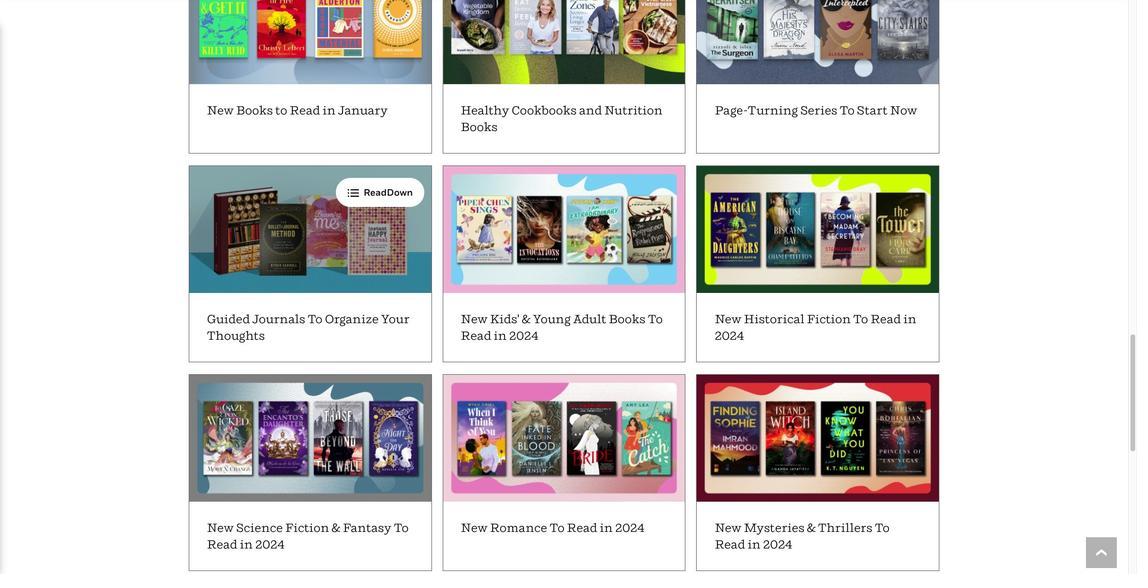 Task type: locate. For each thing, give the bounding box(es) containing it.
0 horizontal spatial books
[[236, 103, 273, 118]]

0 horizontal spatial fiction
[[285, 521, 329, 535]]

& right kids'
[[522, 312, 531, 326]]

new science fiction & fantasy to read in 2024 link
[[182, 375, 432, 572]]

& inside new kids' & young adult books to read in 2024
[[522, 312, 531, 326]]

1 horizontal spatial books
[[461, 120, 498, 134]]

new historical fiction to read in 2024 link
[[690, 166, 940, 363]]

fiction for &
[[285, 521, 329, 535]]

to inside new kids' & young adult books to read in 2024
[[648, 312, 663, 326]]

2 horizontal spatial books
[[609, 312, 646, 326]]

to
[[275, 103, 287, 118]]

fiction
[[807, 312, 851, 326], [285, 521, 329, 535]]

new books to read in january link
[[182, 0, 432, 154]]

1 horizontal spatial &
[[522, 312, 531, 326]]

2 vertical spatial books
[[609, 312, 646, 326]]

& left the thrillers
[[807, 521, 816, 535]]

fiction right historical on the right bottom
[[807, 312, 851, 326]]

new mysteries & thrillers to read in 2024 link
[[690, 375, 940, 572]]

2024 inside new science fiction & fantasy to read in 2024
[[255, 538, 285, 552]]

read inside new romance to read in 2024 link
[[567, 521, 597, 535]]

books inside new kids' & young adult books to read in 2024
[[609, 312, 646, 326]]

1 vertical spatial fiction
[[285, 521, 329, 535]]

new inside new kids' & young adult books to read in 2024
[[461, 312, 488, 326]]

in inside new science fiction & fantasy to read in 2024
[[240, 538, 253, 552]]

new inside new science fiction & fantasy to read in 2024
[[207, 521, 234, 535]]

healthy cookbooks and nutrition books link
[[436, 0, 686, 154]]

&
[[522, 312, 531, 326], [332, 521, 341, 535], [807, 521, 816, 535]]

page-turning series to start now link
[[690, 0, 940, 154]]

0 horizontal spatial &
[[332, 521, 341, 535]]

2 horizontal spatial &
[[807, 521, 816, 535]]

to
[[840, 103, 855, 118], [308, 312, 323, 326], [648, 312, 663, 326], [854, 312, 868, 326], [394, 521, 409, 535], [550, 521, 565, 535], [875, 521, 890, 535]]

new for new kids' & young adult books to read in 2024
[[461, 312, 488, 326]]

turning
[[748, 103, 798, 118]]

read inside new mysteries & thrillers to read in 2024
[[715, 538, 745, 552]]

0 vertical spatial fiction
[[807, 312, 851, 326]]

fantasy
[[343, 521, 392, 535]]

books down healthy
[[461, 120, 498, 134]]

2024
[[509, 329, 539, 343], [715, 329, 744, 343], [615, 521, 645, 535], [255, 538, 285, 552], [763, 538, 793, 552]]

fiction for to
[[807, 312, 851, 326]]

cookbooks
[[512, 103, 577, 118]]

new books to read in january
[[207, 103, 388, 118]]

new for new science fiction & fantasy to read in 2024
[[207, 521, 234, 535]]

books right adult
[[609, 312, 646, 326]]

new for new books to read in january
[[207, 103, 234, 118]]

fiction inside new science fiction & fantasy to read in 2024
[[285, 521, 329, 535]]

& inside new mysteries & thrillers to read in 2024
[[807, 521, 816, 535]]

read
[[290, 103, 320, 118], [871, 312, 901, 326], [461, 329, 491, 343], [567, 521, 597, 535], [207, 538, 237, 552], [715, 538, 745, 552]]

1 horizontal spatial fiction
[[807, 312, 851, 326]]

in
[[323, 103, 336, 118], [904, 312, 917, 326], [494, 329, 507, 343], [600, 521, 613, 535], [240, 538, 253, 552], [748, 538, 761, 552]]

1 vertical spatial books
[[461, 120, 498, 134]]

now
[[890, 103, 918, 118]]

mysteries
[[744, 521, 805, 535]]

new inside new mysteries & thrillers to read in 2024
[[715, 521, 742, 535]]

adult
[[573, 312, 607, 326]]

new mysteries & thrillers to read in 2024
[[715, 521, 890, 552]]

nutrition
[[604, 103, 663, 118]]

guided
[[207, 312, 250, 326]]

new
[[207, 103, 234, 118], [461, 312, 488, 326], [715, 312, 742, 326], [207, 521, 234, 535], [461, 521, 488, 535], [715, 521, 742, 535]]

books left to
[[236, 103, 273, 118]]

new inside new historical fiction to read in 2024
[[715, 312, 742, 326]]

books inside healthy cookbooks and nutrition books
[[461, 120, 498, 134]]

books
[[236, 103, 273, 118], [461, 120, 498, 134], [609, 312, 646, 326]]

& for new mysteries & thrillers to read in 2024
[[807, 521, 816, 535]]

& left fantasy
[[332, 521, 341, 535]]

new kids' & young adult books to read in 2024 link
[[436, 166, 686, 363]]

read inside new kids' & young adult books to read in 2024
[[461, 329, 491, 343]]

read inside new historical fiction to read in 2024
[[871, 312, 901, 326]]

fiction right science
[[285, 521, 329, 535]]

romance
[[490, 521, 547, 535]]

thoughts
[[207, 329, 265, 343]]

to inside new mysteries & thrillers to read in 2024
[[875, 521, 890, 535]]

fiction inside new historical fiction to read in 2024
[[807, 312, 851, 326]]

your
[[381, 312, 410, 326]]



Task type: describe. For each thing, give the bounding box(es) containing it.
historical
[[744, 312, 805, 326]]

new for new romance to read in 2024
[[461, 521, 488, 535]]

new historical fiction to read in 2024
[[715, 312, 917, 343]]

new romance to read in 2024
[[461, 521, 645, 535]]

in inside new mysteries & thrillers to read in 2024
[[748, 538, 761, 552]]

2024 inside new mysteries & thrillers to read in 2024
[[763, 538, 793, 552]]

readdown
[[364, 186, 413, 198]]

read inside new books to read in january link
[[290, 103, 320, 118]]

healthy cookbooks and nutrition books
[[461, 103, 663, 134]]

to inside new historical fiction to read in 2024
[[854, 312, 868, 326]]

healthy
[[461, 103, 509, 118]]

page-turning series to start now
[[715, 103, 918, 118]]

new kids' & young adult books to read in 2024
[[461, 312, 663, 343]]

and
[[579, 103, 602, 118]]

& for new kids' & young adult books to read in 2024
[[522, 312, 531, 326]]

guided journals to organize your thoughts
[[207, 312, 410, 343]]

organize
[[325, 312, 379, 326]]

thrillers
[[818, 521, 873, 535]]

new science fiction & fantasy to read in 2024
[[207, 521, 409, 552]]

read inside new science fiction & fantasy to read in 2024
[[207, 538, 237, 552]]

january
[[338, 103, 388, 118]]

0 vertical spatial books
[[236, 103, 273, 118]]

kids'
[[490, 312, 519, 326]]

to inside guided journals to organize your thoughts
[[308, 312, 323, 326]]

in inside new historical fiction to read in 2024
[[904, 312, 917, 326]]

in inside new kids' & young adult books to read in 2024
[[494, 329, 507, 343]]

to inside new science fiction & fantasy to read in 2024
[[394, 521, 409, 535]]

2024 inside new historical fiction to read in 2024
[[715, 329, 744, 343]]

series
[[801, 103, 838, 118]]

& inside new science fiction & fantasy to read in 2024
[[332, 521, 341, 535]]

new for new mysteries & thrillers to read in 2024
[[715, 521, 742, 535]]

young
[[533, 312, 571, 326]]

page-
[[715, 103, 748, 118]]

start
[[857, 103, 888, 118]]

new for new historical fiction to read in 2024
[[715, 312, 742, 326]]

new romance to read in 2024 link
[[436, 375, 686, 572]]

journals
[[252, 312, 305, 326]]

2024 inside new kids' & young adult books to read in 2024
[[509, 329, 539, 343]]

science
[[236, 521, 283, 535]]



Task type: vqa. For each thing, say whether or not it's contained in the screenshot.
The
no



